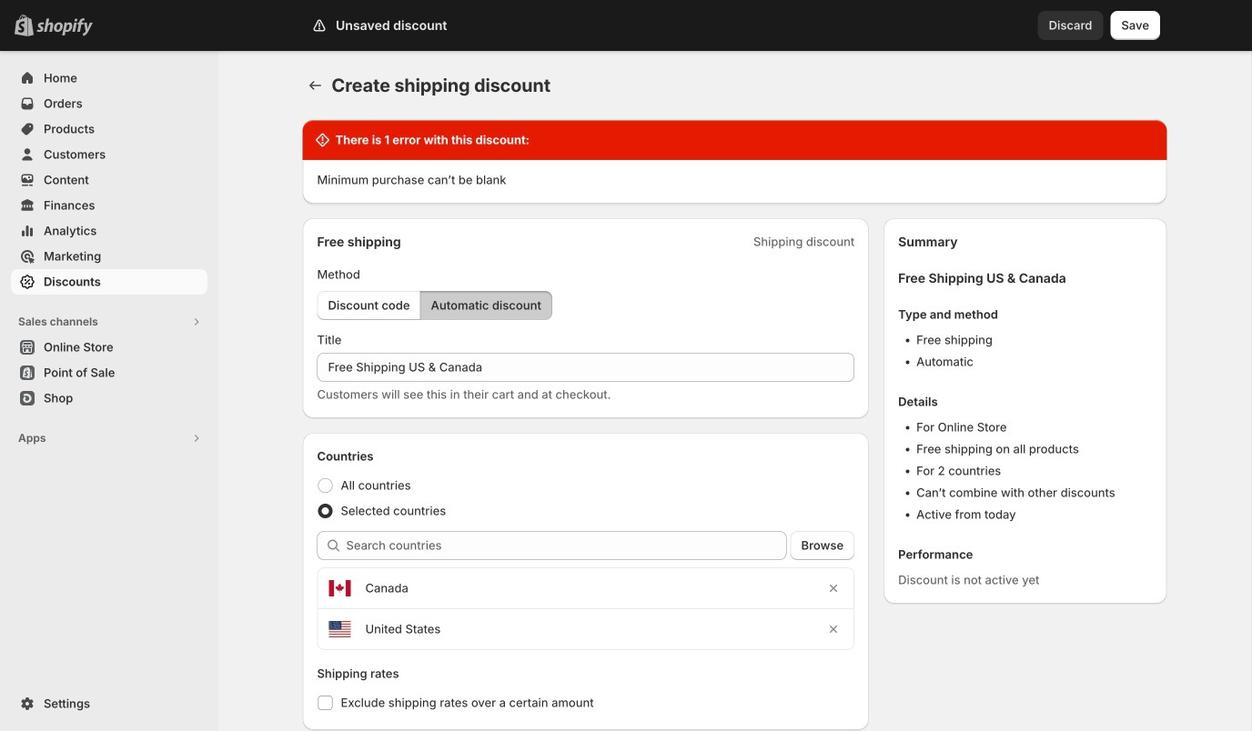Task type: locate. For each thing, give the bounding box(es) containing it.
shopify image
[[36, 18, 93, 36]]

Search countries text field
[[346, 531, 787, 560]]

None text field
[[317, 353, 855, 382]]



Task type: vqa. For each thing, say whether or not it's contained in the screenshot.
rightmost Sunday element
no



